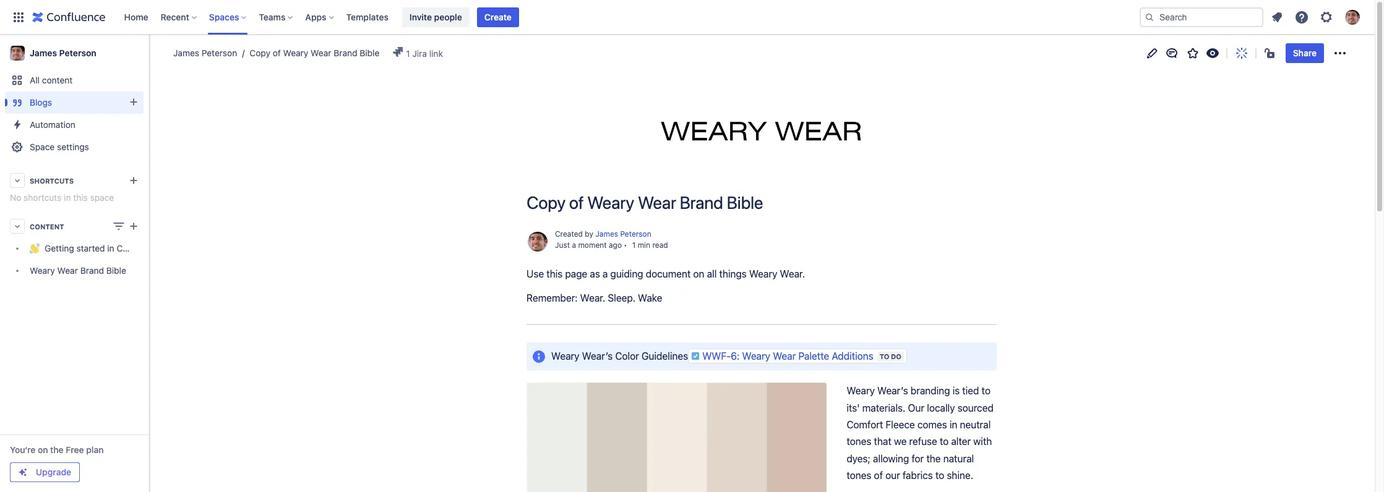 Task type: locate. For each thing, give the bounding box(es) containing it.
automation
[[30, 119, 75, 130]]

0 vertical spatial tones
[[847, 437, 872, 448]]

weary wear brand bible
[[30, 266, 126, 276]]

on right you're on the left bottom
[[38, 445, 48, 455]]

wear's inside weary wear's branding is tied to its' materials. our locally sourced comfort fleece comes in neutral tones that we refuse to alter with dyes; allowing for the natural tones of our fabrics to shine.
[[878, 386, 908, 397]]

of inside weary wear's branding is tied to its' materials. our locally sourced comfort fleece comes in neutral tones that we refuse to alter with dyes; allowing for the natural tones of our fabrics to shine.
[[874, 470, 883, 482]]

created by james peterson
[[555, 230, 651, 239]]

1 jira link
[[406, 48, 443, 59]]

share button
[[1286, 43, 1324, 63]]

copy up created
[[527, 192, 566, 213]]

1 vertical spatial 1
[[632, 241, 636, 250]]

min
[[638, 241, 650, 250]]

0 vertical spatial to
[[982, 386, 991, 397]]

1 horizontal spatial a
[[603, 269, 608, 280]]

wear down getting
[[57, 266, 78, 276]]

0 horizontal spatial james peterson
[[30, 48, 96, 58]]

appswitcher icon image
[[11, 10, 26, 24]]

this down shortcuts dropdown button
[[73, 192, 88, 203]]

teams
[[259, 11, 286, 22]]

1 horizontal spatial the
[[927, 453, 941, 465]]

1 vertical spatial of
[[569, 192, 584, 213]]

copy of weary wear brand bible link
[[237, 47, 380, 59]]

wwf-
[[702, 351, 731, 362]]

1 tones from the top
[[847, 437, 872, 448]]

star image
[[1185, 46, 1200, 61]]

home link
[[120, 7, 152, 27]]

0 horizontal spatial brand
[[80, 266, 104, 276]]

more actions image
[[1333, 46, 1348, 61]]

bible
[[360, 48, 380, 58], [727, 192, 763, 213], [106, 266, 126, 276]]

1 vertical spatial in
[[107, 243, 114, 254]]

copy of weary wear brand bible up 'min'
[[527, 192, 763, 213]]

to
[[880, 353, 889, 361]]

0 horizontal spatial wear's
[[582, 351, 613, 362]]

a
[[572, 241, 576, 250], [603, 269, 608, 280]]

create
[[484, 11, 512, 22]]

the
[[50, 445, 64, 455], [927, 453, 941, 465]]

edit this page image
[[1145, 46, 1159, 61]]

1 horizontal spatial peterson
[[202, 48, 237, 58]]

palette
[[799, 351, 829, 362]]

weary right panel info image
[[551, 351, 580, 362]]

of
[[273, 48, 281, 58], [569, 192, 584, 213], [874, 470, 883, 482]]

that
[[874, 437, 892, 448]]

1 vertical spatial on
[[38, 445, 48, 455]]

recent button
[[157, 7, 202, 27]]

weary down getting
[[30, 266, 55, 276]]

0 vertical spatial a
[[572, 241, 576, 250]]

0 horizontal spatial in
[[64, 192, 71, 203]]

tree
[[5, 238, 162, 282]]

2 vertical spatial brand
[[80, 266, 104, 276]]

the right for
[[927, 453, 941, 465]]

1 horizontal spatial brand
[[334, 48, 357, 58]]

1 horizontal spatial bible
[[360, 48, 380, 58]]

copy of weary wear brand bible down "apps"
[[250, 48, 380, 58]]

templates
[[346, 11, 389, 22]]

2 vertical spatial to
[[936, 470, 944, 482]]

james peterson link up the ago
[[596, 230, 651, 239]]

a right just
[[572, 241, 576, 250]]

0 vertical spatial copy of weary wear brand bible
[[250, 48, 380, 58]]

tree containing getting started in confluence
[[5, 238, 162, 282]]

tones up dyes;
[[847, 437, 872, 448]]

0 horizontal spatial bible
[[106, 266, 126, 276]]

created
[[555, 230, 583, 239]]

space settings
[[30, 142, 89, 152]]

1 horizontal spatial of
[[569, 192, 584, 213]]

james peterson inside space 'element'
[[30, 48, 96, 58]]

2 horizontal spatial peterson
[[620, 230, 651, 239]]

in for shortcuts
[[64, 192, 71, 203]]

2 vertical spatial bible
[[106, 266, 126, 276]]

1 horizontal spatial james peterson link
[[173, 47, 237, 59]]

1 james peterson from the left
[[30, 48, 96, 58]]

stop watching image
[[1205, 46, 1220, 61]]

weary wear's color guidelines
[[551, 351, 688, 362]]

just a moment ago
[[555, 241, 622, 250]]

1 horizontal spatial this
[[547, 269, 563, 280]]

0 horizontal spatial of
[[273, 48, 281, 58]]

in right started
[[107, 243, 114, 254]]

james peterson link for created by
[[173, 47, 237, 59]]

confluence
[[117, 243, 162, 254]]

fabrics
[[903, 470, 933, 482]]

on left all
[[693, 269, 705, 280]]

1 horizontal spatial copy
[[527, 192, 566, 213]]

all content link
[[5, 69, 144, 92]]

no shortcuts in this space
[[10, 192, 114, 203]]

james up all content
[[30, 48, 57, 58]]

branding
[[911, 386, 950, 397]]

1 vertical spatial this
[[547, 269, 563, 280]]

1 min read
[[632, 241, 668, 250]]

of down teams popup button
[[273, 48, 281, 58]]

banner
[[0, 0, 1375, 35]]

1 horizontal spatial james
[[173, 48, 199, 58]]

0 vertical spatial of
[[273, 48, 281, 58]]

james peterson up content
[[30, 48, 96, 58]]

things
[[719, 269, 747, 280]]

wear.
[[780, 269, 805, 280], [580, 293, 605, 304]]

james
[[30, 48, 57, 58], [173, 48, 199, 58], [596, 230, 618, 239]]

james up the ago
[[596, 230, 618, 239]]

0 vertical spatial 1
[[406, 48, 410, 59]]

wear's up materials.
[[878, 386, 908, 397]]

brand
[[334, 48, 357, 58], [680, 192, 723, 213], [80, 266, 104, 276]]

2 tones from the top
[[847, 470, 872, 482]]

1 left 'min'
[[632, 241, 636, 250]]

with
[[974, 437, 992, 448]]

wear's
[[582, 351, 613, 362], [878, 386, 908, 397]]

to
[[982, 386, 991, 397], [940, 437, 949, 448], [936, 470, 944, 482]]

content
[[42, 75, 73, 85]]

1 horizontal spatial copy of weary wear brand bible
[[527, 192, 763, 213]]

1 vertical spatial tones
[[847, 470, 872, 482]]

upgrade
[[36, 467, 71, 478]]

shortcuts
[[24, 192, 61, 203]]

in up alter
[[950, 420, 958, 431]]

the left the free
[[50, 445, 64, 455]]

Search field
[[1140, 7, 1264, 27]]

weary up its'
[[847, 386, 875, 397]]

0 vertical spatial this
[[73, 192, 88, 203]]

peterson up 'min'
[[620, 230, 651, 239]]

copy down the teams
[[250, 48, 270, 58]]

0 horizontal spatial this
[[73, 192, 88, 203]]

help icon image
[[1295, 10, 1309, 24]]

settings
[[57, 142, 89, 152]]

1 horizontal spatial in
[[107, 243, 114, 254]]

panel info image
[[532, 350, 546, 365]]

use
[[527, 269, 544, 280]]

2 vertical spatial in
[[950, 420, 958, 431]]

spaces
[[209, 11, 239, 22]]

2 vertical spatial of
[[874, 470, 883, 482]]

apps
[[305, 11, 326, 22]]

of left our
[[874, 470, 883, 482]]

1 horizontal spatial wear.
[[780, 269, 805, 280]]

search image
[[1145, 12, 1155, 22]]

0 vertical spatial in
[[64, 192, 71, 203]]

1 horizontal spatial on
[[693, 269, 705, 280]]

james peterson
[[30, 48, 96, 58], [173, 48, 237, 58]]

in
[[64, 192, 71, 203], [107, 243, 114, 254], [950, 420, 958, 431]]

the inside weary wear's branding is tied to its' materials. our locally sourced comfort fleece comes in neutral tones that we refuse to alter with dyes; allowing for the natural tones of our fabrics to shine.
[[927, 453, 941, 465]]

1 horizontal spatial james peterson
[[173, 48, 237, 58]]

confluence image
[[32, 10, 106, 24], [32, 10, 106, 24]]

tones down dyes;
[[847, 470, 872, 482]]

0 horizontal spatial a
[[572, 241, 576, 250]]

peterson up all content link
[[59, 48, 96, 58]]

james down recent popup button
[[173, 48, 199, 58]]

0 horizontal spatial 1
[[406, 48, 410, 59]]

wear inside space 'element'
[[57, 266, 78, 276]]

started
[[76, 243, 105, 254]]

blogs
[[30, 97, 52, 108]]

invite people button
[[402, 7, 470, 27]]

wear's for branding
[[878, 386, 908, 397]]

of up created
[[569, 192, 584, 213]]

this right use
[[547, 269, 563, 280]]

james peterson link down spaces
[[173, 47, 237, 59]]

recent
[[161, 11, 189, 22]]

0 horizontal spatial on
[[38, 445, 48, 455]]

wear. down as
[[580, 293, 605, 304]]

this
[[73, 192, 88, 203], [547, 269, 563, 280]]

james inside space 'element'
[[30, 48, 57, 58]]

2 horizontal spatial in
[[950, 420, 958, 431]]

create a blog image
[[126, 95, 141, 110]]

templates link
[[343, 7, 392, 27]]

add shortcut image
[[126, 173, 141, 188]]

1 vertical spatial wear.
[[580, 293, 605, 304]]

space element
[[0, 35, 162, 493]]

we
[[894, 437, 907, 448]]

to left alter
[[940, 437, 949, 448]]

materials.
[[862, 403, 906, 414]]

1 vertical spatial wear's
[[878, 386, 908, 397]]

0 horizontal spatial copy
[[250, 48, 270, 58]]

wear's left the color
[[582, 351, 613, 362]]

0 vertical spatial on
[[693, 269, 705, 280]]

0 horizontal spatial james peterson link
[[5, 41, 144, 66]]

document
[[646, 269, 691, 280]]

1 vertical spatial bible
[[727, 192, 763, 213]]

james peterson down spaces
[[173, 48, 237, 58]]

to left shine. in the bottom of the page
[[936, 470, 944, 482]]

apps button
[[302, 7, 339, 27]]

wear's for color
[[582, 351, 613, 362]]

james peterson link for copy of weary wear brand bible
[[5, 41, 144, 66]]

your profile and preferences image
[[1345, 10, 1360, 24]]

1 horizontal spatial 1
[[632, 241, 636, 250]]

natural
[[943, 453, 974, 465]]

0 horizontal spatial james
[[30, 48, 57, 58]]

wear left palette
[[773, 351, 796, 362]]

refuse
[[909, 437, 937, 448]]

peterson down spaces
[[202, 48, 237, 58]]

2 horizontal spatial bible
[[727, 192, 763, 213]]

james peterson link up all content link
[[5, 41, 144, 66]]

0 vertical spatial wear's
[[582, 351, 613, 362]]

do
[[891, 353, 902, 361]]

this inside space 'element'
[[73, 192, 88, 203]]

1
[[406, 48, 410, 59], [632, 241, 636, 250]]

weary down teams popup button
[[283, 48, 308, 58]]

0 vertical spatial bible
[[360, 48, 380, 58]]

copy
[[250, 48, 270, 58], [527, 192, 566, 213]]

1 inside 1 jira link link
[[406, 48, 410, 59]]

in for started
[[107, 243, 114, 254]]

copy of weary wear brand bible
[[250, 48, 380, 58], [527, 192, 763, 213]]

0 vertical spatial copy
[[250, 48, 270, 58]]

in down shortcuts dropdown button
[[64, 192, 71, 203]]

2 horizontal spatial james
[[596, 230, 618, 239]]

0 vertical spatial brand
[[334, 48, 357, 58]]

1 left jira
[[406, 48, 410, 59]]

brand inside copy of weary wear brand bible link
[[334, 48, 357, 58]]

banner containing home
[[0, 0, 1375, 35]]

sourced
[[958, 403, 994, 414]]

read
[[652, 241, 668, 250]]

0 horizontal spatial the
[[50, 445, 64, 455]]

2 james peterson from the left
[[173, 48, 237, 58]]

collapse sidebar image
[[135, 41, 162, 66]]

peterson
[[59, 48, 96, 58], [202, 48, 237, 58], [620, 230, 651, 239]]

0 horizontal spatial peterson
[[59, 48, 96, 58]]

on
[[693, 269, 705, 280], [38, 445, 48, 455]]

wear
[[311, 48, 331, 58], [638, 192, 676, 213], [57, 266, 78, 276], [773, 351, 796, 362]]

1 for 1 jira link
[[406, 48, 410, 59]]

to right tied
[[982, 386, 991, 397]]

1 vertical spatial brand
[[680, 192, 723, 213]]

1 horizontal spatial wear's
[[878, 386, 908, 397]]

2 horizontal spatial of
[[874, 470, 883, 482]]

shine.
[[947, 470, 973, 482]]

a right as
[[603, 269, 608, 280]]

wear. right things
[[780, 269, 805, 280]]



Task type: vqa. For each thing, say whether or not it's contained in the screenshot.
the James Peterson link related to Copy of Weary Wear Brand Bible
yes



Task type: describe. For each thing, give the bounding box(es) containing it.
0 vertical spatial wear.
[[780, 269, 805, 280]]

bible inside tree
[[106, 266, 126, 276]]

1 jira link link
[[386, 44, 450, 63]]

brand inside weary wear brand bible link
[[80, 266, 104, 276]]

create link
[[477, 7, 519, 27]]

use this page as a guiding document on all things weary wear.
[[527, 269, 808, 280]]

invite
[[410, 11, 432, 22]]

automation link
[[5, 114, 144, 136]]

1 vertical spatial to
[[940, 437, 949, 448]]

getting started in confluence link
[[5, 238, 162, 260]]

tied
[[962, 386, 979, 397]]

additions
[[832, 351, 874, 362]]

wear down the apps popup button
[[311, 48, 331, 58]]

quick summary image
[[1234, 46, 1249, 61]]

just
[[555, 241, 570, 250]]

james peterson image
[[528, 232, 548, 252]]

guidelines
[[642, 351, 688, 362]]

create a page image
[[126, 219, 141, 234]]

all
[[30, 75, 40, 85]]

all
[[707, 269, 717, 280]]

space
[[90, 192, 114, 203]]

space settings link
[[5, 136, 144, 158]]

neutral
[[960, 420, 991, 431]]

by
[[585, 230, 593, 239]]

you're
[[10, 445, 35, 455]]

1 vertical spatial a
[[603, 269, 608, 280]]

space
[[30, 142, 55, 152]]

comes
[[918, 420, 947, 431]]

teams button
[[255, 7, 298, 27]]

on inside space 'element'
[[38, 445, 48, 455]]

our
[[886, 470, 900, 482]]

moment
[[578, 241, 607, 250]]

2 horizontal spatial brand
[[680, 192, 723, 213]]

content
[[30, 222, 64, 231]]

1 vertical spatial copy
[[527, 192, 566, 213]]

for
[[912, 453, 924, 465]]

1 for 1 min read
[[632, 241, 636, 250]]

6:
[[731, 351, 740, 362]]

our
[[908, 403, 925, 414]]

weary inside tree
[[30, 266, 55, 276]]

remember: wear. sleep. wake
[[527, 293, 662, 304]]

alter
[[951, 437, 971, 448]]

0 horizontal spatial wear.
[[580, 293, 605, 304]]

you're on the free plan
[[10, 445, 104, 455]]

0 horizontal spatial copy of weary wear brand bible
[[250, 48, 380, 58]]

guiding
[[610, 269, 643, 280]]

weary wear's branding is tied to its' materials. our locally sourced comfort fleece comes in neutral tones that we refuse to alter with dyes; allowing for the natural tones of our fabrics to shine.
[[847, 386, 996, 482]]

dyes;
[[847, 453, 871, 465]]

in inside weary wear's branding is tied to its' materials. our locally sourced comfort fleece comes in neutral tones that we refuse to alter with dyes; allowing for the natural tones of our fabrics to shine.
[[950, 420, 958, 431]]

change view image
[[111, 219, 126, 234]]

wwf-6: weary wear palette additions
[[702, 351, 874, 362]]

shortcuts
[[30, 177, 74, 185]]

spaces button
[[205, 7, 251, 27]]

content button
[[5, 215, 144, 238]]

wake
[[638, 293, 662, 304]]

global element
[[7, 0, 1140, 34]]

getting started in confluence
[[45, 243, 162, 254]]

notification icon image
[[1270, 10, 1285, 24]]

upgrade button
[[11, 463, 79, 482]]

no
[[10, 192, 21, 203]]

blogs link
[[5, 92, 144, 114]]

free
[[66, 445, 84, 455]]

all content
[[30, 75, 73, 85]]

settings icon image
[[1319, 10, 1334, 24]]

weary wear brand bible link
[[5, 260, 144, 282]]

no restrictions image
[[1263, 46, 1278, 61]]

jira
[[412, 48, 427, 59]]

page
[[565, 269, 587, 280]]

as
[[590, 269, 600, 280]]

to do
[[880, 353, 902, 361]]

wear up read
[[638, 192, 676, 213]]

weary right 6:
[[742, 351, 770, 362]]

the inside space 'element'
[[50, 445, 64, 455]]

color
[[615, 351, 639, 362]]

peterson inside space 'element'
[[59, 48, 96, 58]]

fleece
[[886, 420, 915, 431]]

shortcuts button
[[5, 170, 144, 192]]

link
[[429, 48, 443, 59]]

people
[[434, 11, 462, 22]]

getting
[[45, 243, 74, 254]]

weary inside weary wear's branding is tied to its' materials. our locally sourced comfort fleece comes in neutral tones that we refuse to alter with dyes; allowing for the natural tones of our fabrics to shine.
[[847, 386, 875, 397]]

weary up created by james peterson
[[587, 192, 634, 213]]

plan
[[86, 445, 104, 455]]

premium image
[[18, 468, 28, 478]]

1 vertical spatial copy of weary wear brand bible
[[527, 192, 763, 213]]

weary right things
[[749, 269, 777, 280]]

is
[[953, 386, 960, 397]]

locally
[[927, 403, 955, 414]]

ago
[[609, 241, 622, 250]]

2 horizontal spatial james peterson link
[[596, 230, 651, 239]]

its'
[[847, 403, 860, 414]]

sleep.
[[608, 293, 635, 304]]

tree inside space 'element'
[[5, 238, 162, 282]]



